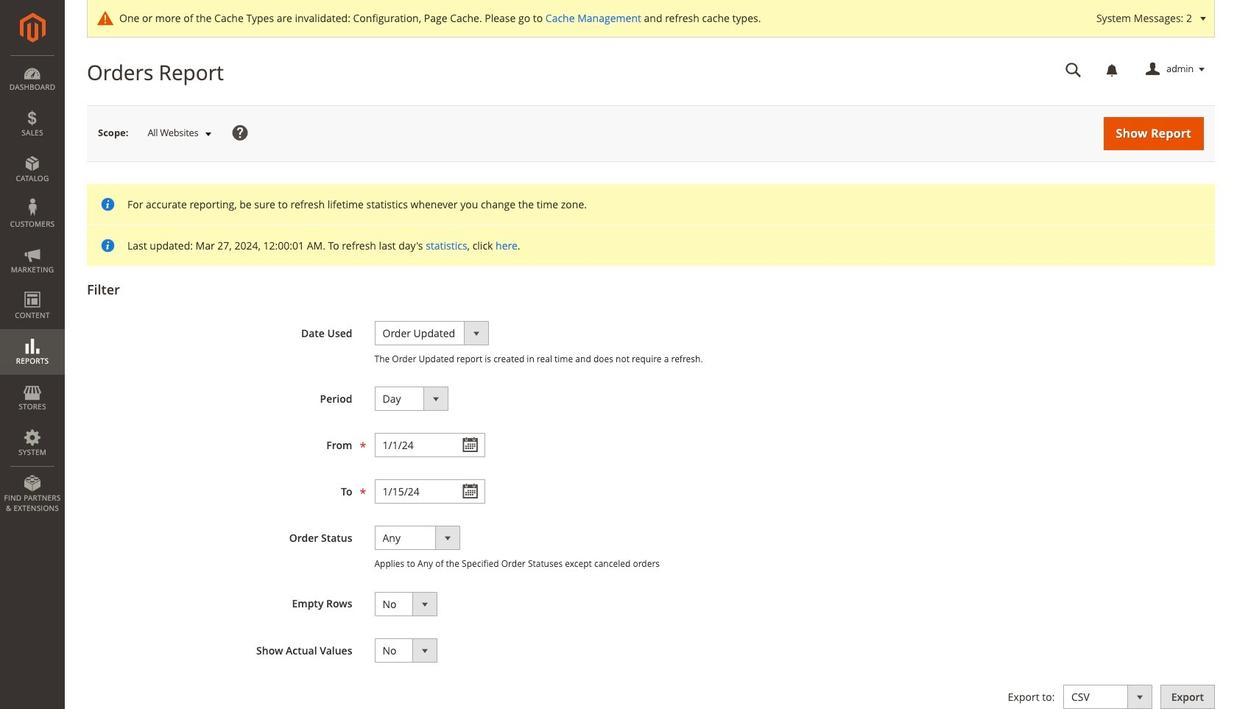 Task type: locate. For each thing, give the bounding box(es) containing it.
menu bar
[[0, 55, 65, 521]]

None text field
[[1055, 57, 1092, 82], [375, 433, 485, 458], [375, 480, 485, 504], [1055, 57, 1092, 82], [375, 433, 485, 458], [375, 480, 485, 504]]



Task type: describe. For each thing, give the bounding box(es) containing it.
magento admin panel image
[[20, 13, 45, 43]]



